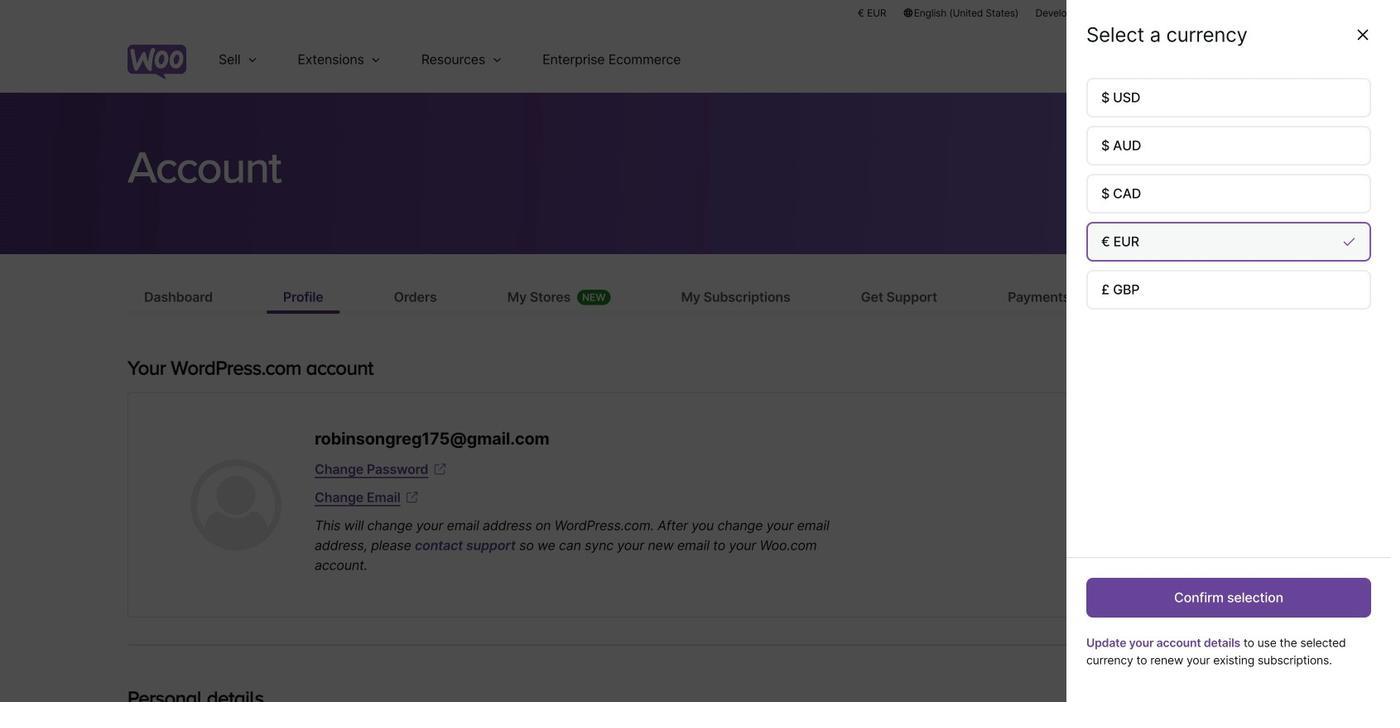Task type: vqa. For each thing, say whether or not it's contained in the screenshot.
Search IMAGE
yes



Task type: locate. For each thing, give the bounding box(es) containing it.
service navigation menu element
[[1166, 33, 1264, 87]]

close selector image
[[1355, 27, 1372, 43]]



Task type: describe. For each thing, give the bounding box(es) containing it.
external link image
[[432, 461, 448, 478]]

external link image
[[404, 490, 421, 506]]

open account menu image
[[1238, 46, 1264, 73]]

gravatar image image
[[191, 460, 282, 551]]

search image
[[1195, 46, 1222, 73]]



